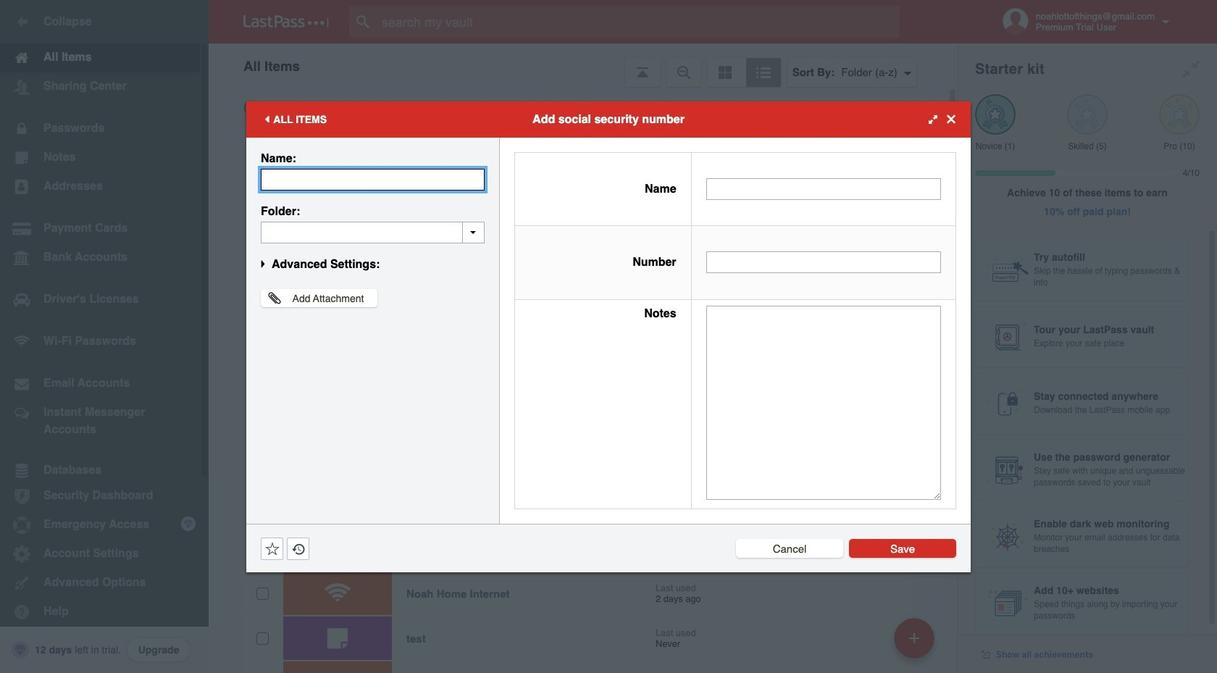 Task type: describe. For each thing, give the bounding box(es) containing it.
main navigation navigation
[[0, 0, 209, 673]]



Task type: vqa. For each thing, say whether or not it's contained in the screenshot.
the New item element
no



Task type: locate. For each thing, give the bounding box(es) containing it.
new item navigation
[[889, 614, 943, 673]]

vault options navigation
[[209, 43, 958, 87]]

Search search field
[[349, 6, 928, 38]]

search my vault text field
[[349, 6, 928, 38]]

dialog
[[246, 101, 971, 572]]

None text field
[[706, 305, 941, 500]]

None text field
[[261, 168, 485, 190], [706, 178, 941, 200], [261, 221, 485, 243], [706, 252, 941, 273], [261, 168, 485, 190], [706, 178, 941, 200], [261, 221, 485, 243], [706, 252, 941, 273]]

new item image
[[909, 633, 919, 643]]

lastpass image
[[243, 15, 329, 28]]



